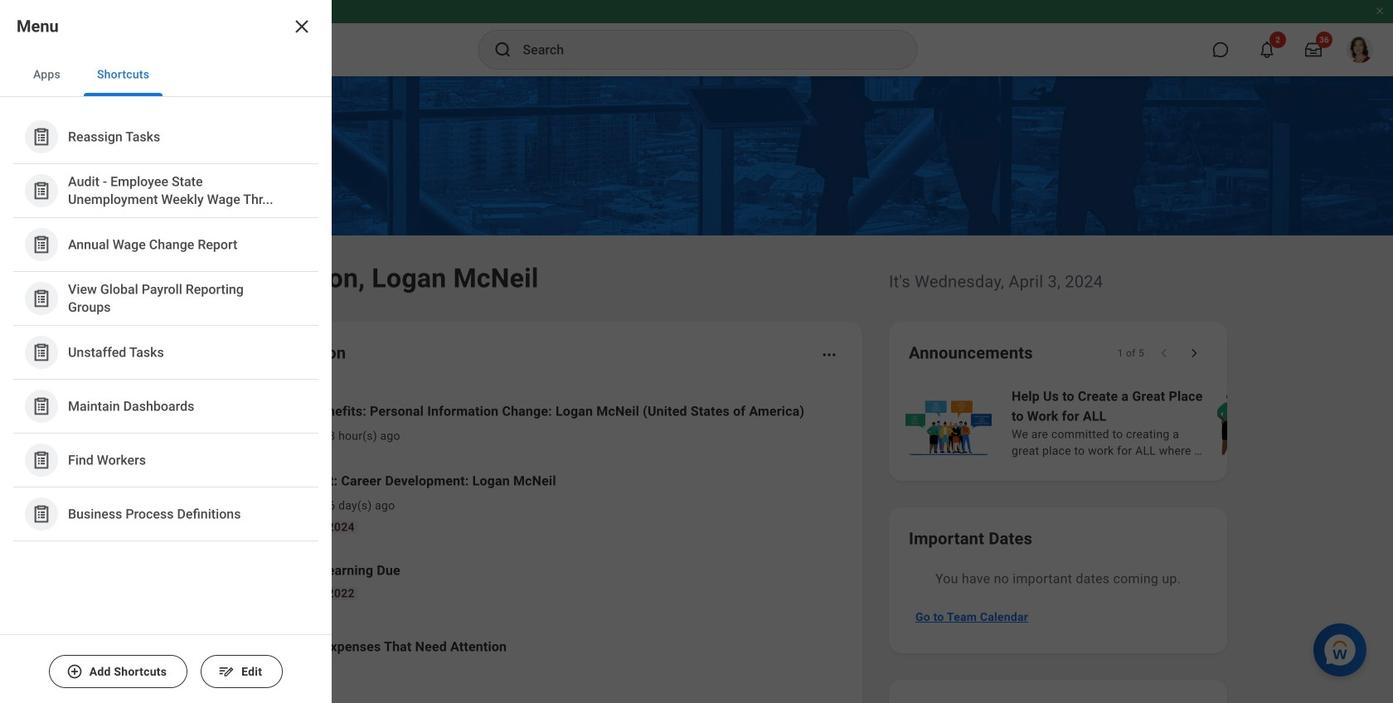 Task type: locate. For each thing, give the bounding box(es) containing it.
search image
[[493, 40, 513, 60]]

1 vertical spatial clipboard image
[[31, 450, 52, 471]]

5 clipboard image from the top
[[31, 342, 52, 363]]

list
[[0, 97, 332, 555], [902, 385, 1394, 461], [186, 388, 843, 680]]

notifications large image
[[1259, 41, 1276, 58]]

inbox image
[[210, 490, 235, 515]]

3 clipboard image from the top
[[31, 234, 52, 255]]

banner
[[0, 0, 1394, 76]]

inbox image
[[210, 411, 235, 435]]

plus circle image
[[66, 664, 83, 680]]

status
[[1118, 347, 1145, 360]]

clipboard image
[[31, 126, 52, 147], [31, 180, 52, 201], [31, 234, 52, 255], [31, 288, 52, 309], [31, 342, 52, 363], [31, 504, 52, 525]]

1 clipboard image from the top
[[31, 396, 52, 417]]

chevron left small image
[[1156, 345, 1173, 362]]

2 clipboard image from the top
[[31, 450, 52, 471]]

clipboard image
[[31, 396, 52, 417], [31, 450, 52, 471]]

dashboard expenses image
[[210, 635, 235, 659]]

tab list
[[0, 53, 332, 97]]

x image
[[292, 17, 312, 36]]

close environment banner image
[[1375, 6, 1385, 16]]

0 vertical spatial clipboard image
[[31, 396, 52, 417]]

main content
[[0, 76, 1394, 703]]



Task type: describe. For each thing, give the bounding box(es) containing it.
6 clipboard image from the top
[[31, 504, 52, 525]]

1 clipboard image from the top
[[31, 126, 52, 147]]

profile logan mcneil element
[[1337, 32, 1384, 68]]

chevron right small image
[[1186, 345, 1203, 362]]

inbox large image
[[1306, 41, 1322, 58]]

global navigation dialog
[[0, 0, 332, 703]]

4 clipboard image from the top
[[31, 288, 52, 309]]

text edit image
[[218, 664, 235, 680]]

2 clipboard image from the top
[[31, 180, 52, 201]]



Task type: vqa. For each thing, say whether or not it's contained in the screenshot.
the top Renewals
no



